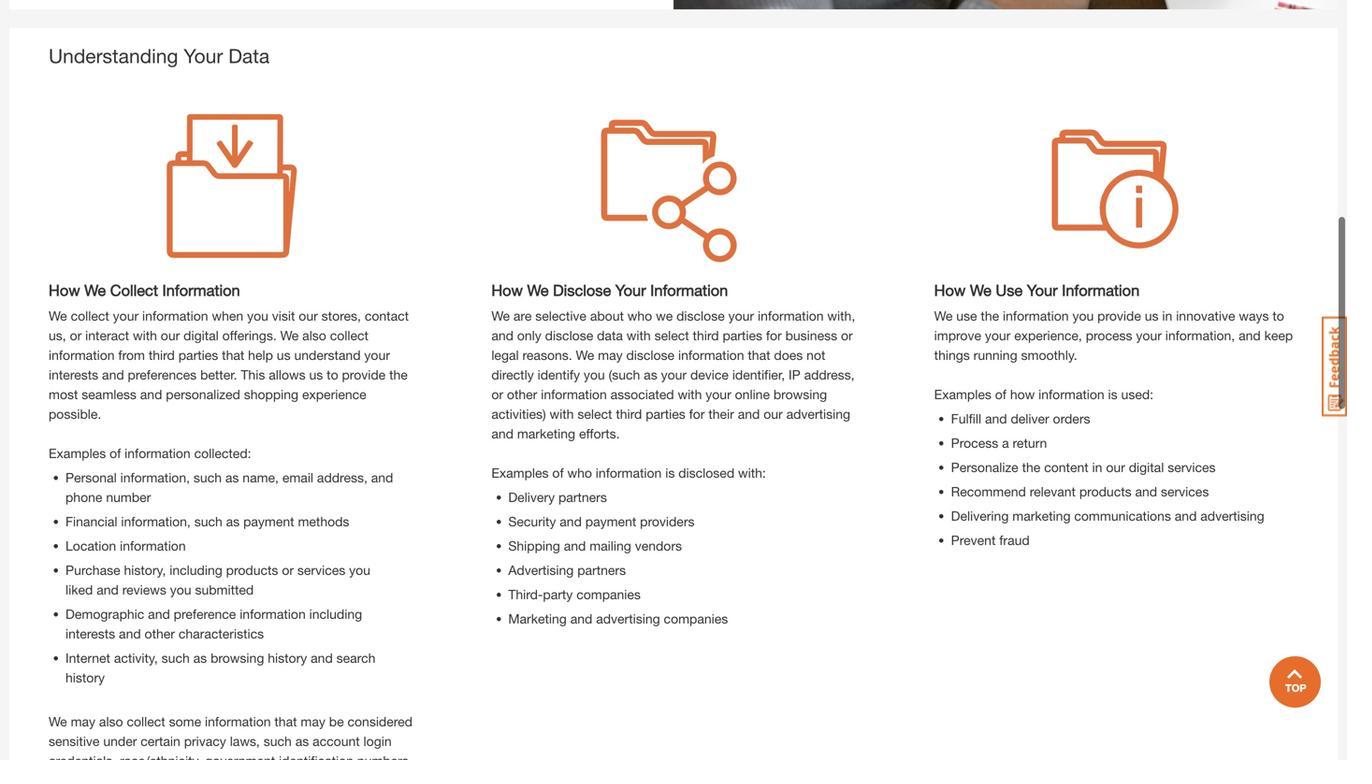Task type: locate. For each thing, give the bounding box(es) containing it.
3 information from the left
[[1062, 281, 1140, 299]]

0 vertical spatial for
[[766, 328, 782, 343]]

1 horizontal spatial privacy toolbox image
[[582, 97, 765, 279]]

you left (such
[[584, 367, 605, 383]]

browsing down the ip
[[773, 387, 827, 402]]

with inside the how we collect information we collect your information when you visit our stores, contact us, or interact with our digital offerings. we also collect information from third parties that help us understand your interests and preferences better. this allows us to provide the most seamless and personalized shopping experience possible.
[[133, 328, 157, 343]]

advertising
[[786, 407, 850, 422], [1200, 508, 1264, 524], [596, 611, 660, 627]]

information inside how we disclose your information we are selective about who we disclose your information with, and only disclose data with select third parties for business or legal reasons. we may disclose information that does not directly identify you (such as your device identifier, ip address, or other information associated with your online browsing activities) with select third parties for their and our advertising and marketing efforts.
[[650, 281, 728, 299]]

0 vertical spatial who
[[627, 308, 652, 324]]

online
[[735, 387, 770, 402]]

as inside how we disclose your information we are selective about who we disclose your information with, and only disclose data with select third parties for business or legal reasons. we may disclose information that does not directly identify you (such as your device identifier, ip address, or other information associated with your online browsing activities) with select third parties for their and our advertising and marketing efforts.
[[644, 367, 657, 383]]

1 privacy toolbox image from the left
[[140, 97, 322, 279]]

browsing down characteristics
[[211, 651, 264, 666]]

interact
[[85, 328, 129, 343]]

0 horizontal spatial collect
[[71, 308, 109, 324]]

you inside how we disclose your information we are selective about who we disclose your information with, and only disclose data with select third parties for business or legal reasons. we may disclose information that does not directly identify you (such as your device identifier, ip address, or other information associated with your online browsing activities) with select third parties for their and our advertising and marketing efforts.
[[584, 367, 605, 383]]

our inside how we disclose your information we are selective about who we disclose your information with, and only disclose data with select third parties for business or legal reasons. we may disclose information that does not directly identify you (such as your device identifier, ip address, or other information associated with your online browsing activities) with select third parties for their and our advertising and marketing efforts.
[[764, 407, 783, 422]]

2 privacy toolbox image from the left
[[582, 97, 765, 279]]

you
[[247, 308, 268, 324], [1072, 308, 1094, 324], [584, 367, 605, 383], [349, 563, 370, 578], [170, 582, 191, 598]]

marketing
[[517, 426, 575, 442], [1012, 508, 1071, 524]]

0 horizontal spatial payment
[[243, 514, 294, 530]]

1 how from the left
[[49, 281, 80, 299]]

liked
[[65, 582, 93, 598]]

0 vertical spatial us
[[1145, 308, 1159, 324]]

2 horizontal spatial information
[[1062, 281, 1140, 299]]

with right data
[[627, 328, 651, 343]]

better.
[[200, 367, 237, 383]]

information, up number
[[120, 470, 190, 486]]

smoothly.
[[1021, 348, 1077, 363]]

that
[[222, 348, 244, 363], [748, 348, 770, 363], [274, 714, 297, 730]]

partners right delivery
[[558, 490, 607, 505]]

information down collect
[[142, 308, 208, 324]]

identify
[[538, 367, 580, 383]]

you inside how we use your information we use the information you provide us in innovative ways to improve your experience, process your information, and keep things running smoothly.
[[1072, 308, 1094, 324]]

0 horizontal spatial disclose
[[545, 328, 593, 343]]

0 horizontal spatial is
[[665, 465, 675, 481]]

your up about
[[615, 281, 646, 299]]

login
[[363, 734, 392, 749]]

1 vertical spatial the
[[389, 367, 408, 383]]

0 vertical spatial provide
[[1097, 308, 1141, 324]]

is left the disclosed
[[665, 465, 675, 481]]

disclose
[[676, 308, 725, 324], [545, 328, 593, 343], [626, 348, 675, 363]]

information up orders
[[1038, 387, 1104, 402]]

1 horizontal spatial provide
[[1097, 308, 1141, 324]]

2 vertical spatial disclose
[[626, 348, 675, 363]]

examples up fulfill
[[934, 387, 991, 402]]

with:
[[738, 465, 766, 481]]

interests up most
[[49, 367, 98, 383]]

information, down number
[[121, 514, 191, 530]]

that up better.
[[222, 348, 244, 363]]

such inside we may also collect some information that may be considered sensitive under certain privacy laws, such as account login credentials, race/ethnicity, government identification number
[[264, 734, 292, 749]]

1 horizontal spatial is
[[1108, 387, 1118, 402]]

examples inside examples of who information is disclosed with: delivery partners security and payment providers shipping and mailing vendors advertising partners third-party companies marketing and advertising companies
[[491, 465, 549, 481]]

parties
[[723, 328, 762, 343], [178, 348, 218, 363], [646, 407, 685, 422]]

products up communications
[[1079, 484, 1132, 500]]

your up their
[[706, 387, 731, 402]]

with down identify
[[550, 407, 574, 422]]

0 vertical spatial of
[[995, 387, 1006, 402]]

search
[[336, 651, 375, 666]]

0 horizontal spatial browsing
[[211, 651, 264, 666]]

that up identification on the left bottom
[[274, 714, 297, 730]]

companies down "vendors" at the bottom of the page
[[664, 611, 728, 627]]

0 horizontal spatial your
[[184, 44, 223, 67]]

our
[[299, 308, 318, 324], [161, 328, 180, 343], [764, 407, 783, 422], [1106, 460, 1125, 475]]

1 information from the left
[[162, 281, 240, 299]]

2 vertical spatial the
[[1022, 460, 1040, 475]]

0 horizontal spatial information
[[162, 281, 240, 299]]

fulfill
[[951, 411, 981, 427]]

in right content
[[1092, 460, 1102, 475]]

information inside the how we collect information we collect your information when you visit our stores, contact us, or interact with our digital offerings. we also collect information from third parties that help us understand your interests and preferences better. this allows us to provide the most seamless and personalized shopping experience possible.
[[162, 281, 240, 299]]

0 vertical spatial other
[[507, 387, 537, 402]]

or down with,
[[841, 328, 853, 343]]

allows
[[269, 367, 306, 383]]

1 vertical spatial advertising
[[1200, 508, 1264, 524]]

your inside how we use your information we use the information you provide us in innovative ways to improve your experience, process your information, and keep things running smoothly.
[[1027, 281, 1058, 299]]

with down device
[[678, 387, 702, 402]]

and inside how we use your information we use the information you provide us in innovative ways to improve your experience, process your information, and keep things running smoothly.
[[1239, 328, 1261, 343]]

information for how we disclose your information
[[650, 281, 728, 299]]

also
[[302, 328, 326, 343], [99, 714, 123, 730]]

1 horizontal spatial collect
[[127, 714, 165, 730]]

the
[[981, 308, 999, 324], [389, 367, 408, 383], [1022, 460, 1040, 475]]

3 how from the left
[[934, 281, 966, 299]]

preference
[[174, 607, 236, 622]]

how
[[1010, 387, 1035, 402]]

information down us,
[[49, 348, 115, 363]]

us
[[1145, 308, 1159, 324], [277, 348, 291, 363], [309, 367, 323, 383]]

may up sensitive
[[71, 714, 95, 730]]

0 horizontal spatial to
[[327, 367, 338, 383]]

information up laws,
[[205, 714, 271, 730]]

examples for how we use your information
[[934, 387, 991, 402]]

email
[[282, 470, 313, 486]]

0 horizontal spatial how
[[49, 281, 80, 299]]

1 payment from the left
[[243, 514, 294, 530]]

1 vertical spatial digital
[[1129, 460, 1164, 475]]

such
[[194, 470, 222, 486], [194, 514, 222, 530], [162, 651, 190, 666], [264, 734, 292, 749]]

identifier,
[[732, 367, 785, 383]]

parties inside the how we collect information we collect your information when you visit our stores, contact us, or interact with our digital offerings. we also collect information from third parties that help us understand your interests and preferences better. this allows us to provide the most seamless and personalized shopping experience possible.
[[178, 348, 218, 363]]

products up "submitted"
[[226, 563, 278, 578]]

how we use your information we use the information you provide us in innovative ways to improve your experience, process your information, and keep things running smoothly.
[[934, 281, 1293, 363]]

1 horizontal spatial that
[[274, 714, 297, 730]]

how for how we disclose your information
[[491, 281, 523, 299]]

0 vertical spatial marketing
[[517, 426, 575, 442]]

with up from
[[133, 328, 157, 343]]

of inside examples of how information is used: fulfill and deliver orders process a return personalize the content in our digital services recommend relevant products and services delivering marketing communications and advertising prevent fraud
[[995, 387, 1006, 402]]

keep
[[1264, 328, 1293, 343]]

1 horizontal spatial may
[[301, 714, 325, 730]]

to
[[1273, 308, 1284, 324], [327, 367, 338, 383]]

us up allows
[[277, 348, 291, 363]]

1 horizontal spatial in
[[1162, 308, 1172, 324]]

0 vertical spatial interests
[[49, 367, 98, 383]]

history left search on the left bottom
[[268, 651, 307, 666]]

information up experience, on the top right
[[1003, 308, 1069, 324]]

products
[[1079, 484, 1132, 500], [226, 563, 278, 578]]

and up 'demographic'
[[97, 582, 119, 598]]

0 vertical spatial information,
[[1165, 328, 1235, 343]]

1 vertical spatial of
[[110, 446, 121, 461]]

0 vertical spatial services
[[1168, 460, 1216, 475]]

information, down innovative
[[1165, 328, 1235, 343]]

may down data
[[598, 348, 623, 363]]

marketing down relevant
[[1012, 508, 1071, 524]]

your
[[113, 308, 139, 324], [728, 308, 754, 324], [985, 328, 1011, 343], [1136, 328, 1162, 343], [364, 348, 390, 363], [661, 367, 687, 383], [706, 387, 731, 402]]

privacy at homedepot image
[[674, 0, 1338, 9]]

including
[[170, 563, 222, 578], [309, 607, 362, 622]]

1 vertical spatial examples
[[49, 446, 106, 461]]

1 horizontal spatial your
[[615, 281, 646, 299]]

parties up identifier,
[[723, 328, 762, 343]]

0 vertical spatial browsing
[[773, 387, 827, 402]]

experience
[[302, 387, 366, 402]]

the right use
[[981, 308, 999, 324]]

government
[[205, 754, 275, 761]]

as up associated
[[644, 367, 657, 383]]

marketing
[[508, 611, 567, 627]]

you up offerings. at the left of page
[[247, 308, 268, 324]]

(such
[[609, 367, 640, 383]]

privacy toolbox image
[[140, 97, 322, 279], [582, 97, 765, 279], [1025, 97, 1207, 279]]

us inside how we use your information we use the information you provide us in innovative ways to improve your experience, process your information, and keep things running smoothly.
[[1145, 308, 1159, 324]]

the inside the how we collect information we collect your information when you visit our stores, contact us, or interact with our digital offerings. we also collect information from third parties that help us understand your interests and preferences better. this allows us to provide the most seamless and personalized shopping experience possible.
[[389, 367, 408, 383]]

2 horizontal spatial that
[[748, 348, 770, 363]]

other inside how we disclose your information we are selective about who we disclose your information with, and only disclose data with select third parties for business or legal reasons. we may disclose information that does not directly identify you (such as your device identifier, ip address, or other information associated with your online browsing activities) with select third parties for their and our advertising and marketing efforts.
[[507, 387, 537, 402]]

3 privacy toolbox image from the left
[[1025, 97, 1207, 279]]

data
[[228, 44, 270, 67]]

information up business
[[758, 308, 824, 324]]

and
[[491, 328, 514, 343], [1239, 328, 1261, 343], [102, 367, 124, 383], [140, 387, 162, 402], [738, 407, 760, 422], [985, 411, 1007, 427], [491, 426, 514, 442], [371, 470, 393, 486], [1135, 484, 1157, 500], [1175, 508, 1197, 524], [560, 514, 582, 530], [564, 538, 586, 554], [97, 582, 119, 598], [148, 607, 170, 622], [570, 611, 592, 627], [119, 626, 141, 642], [311, 651, 333, 666]]

including up search on the left bottom
[[309, 607, 362, 622]]

use
[[956, 308, 977, 324]]

1 horizontal spatial marketing
[[1012, 508, 1071, 524]]

selective
[[535, 308, 586, 324]]

your
[[184, 44, 223, 67], [615, 281, 646, 299], [1027, 281, 1058, 299]]

2 horizontal spatial third
[[693, 328, 719, 343]]

your right use
[[1027, 281, 1058, 299]]

1 horizontal spatial products
[[1079, 484, 1132, 500]]

for left their
[[689, 407, 705, 422]]

prevent
[[951, 533, 996, 548]]

interests inside the how we collect information we collect your information when you visit our stores, contact us, or interact with our digital offerings. we also collect information from third parties that help us understand your interests and preferences better. this allows us to provide the most seamless and personalized shopping experience possible.
[[49, 367, 98, 383]]

privacy toolbox image for how we disclose your information
[[582, 97, 765, 279]]

1 vertical spatial other
[[145, 626, 175, 642]]

2 how from the left
[[491, 281, 523, 299]]

digital inside the how we collect information we collect your information when you visit our stores, contact us, or interact with our digital offerings. we also collect information from third parties that help us understand your interests and preferences better. this allows us to provide the most seamless and personalized shopping experience possible.
[[183, 328, 219, 343]]

also inside the how we collect information we collect your information when you visit our stores, contact us, or interact with our digital offerings. we also collect information from third parties that help us understand your interests and preferences better. this allows us to provide the most seamless and personalized shopping experience possible.
[[302, 328, 326, 343]]

considered
[[347, 714, 413, 730]]

1 horizontal spatial payment
[[585, 514, 636, 530]]

0 vertical spatial to
[[1273, 308, 1284, 324]]

2 payment from the left
[[585, 514, 636, 530]]

0 vertical spatial third
[[693, 328, 719, 343]]

information up we on the left of the page
[[650, 281, 728, 299]]

information up when
[[162, 281, 240, 299]]

0 horizontal spatial examples
[[49, 446, 106, 461]]

our right visit
[[299, 308, 318, 324]]

us down understand
[[309, 367, 323, 383]]

1 vertical spatial who
[[567, 465, 592, 481]]

2 vertical spatial services
[[297, 563, 345, 578]]

1 vertical spatial for
[[689, 407, 705, 422]]

0 vertical spatial products
[[1079, 484, 1132, 500]]

be
[[329, 714, 344, 730]]

0 horizontal spatial including
[[170, 563, 222, 578]]

0 vertical spatial examples
[[934, 387, 991, 402]]

as
[[644, 367, 657, 383], [225, 470, 239, 486], [226, 514, 240, 530], [193, 651, 207, 666], [295, 734, 309, 749]]

security
[[508, 514, 556, 530]]

and down online
[[738, 407, 760, 422]]

information down "submitted"
[[240, 607, 306, 622]]

party
[[543, 587, 573, 602]]

1 vertical spatial parties
[[178, 348, 218, 363]]

0 horizontal spatial that
[[222, 348, 244, 363]]

0 vertical spatial in
[[1162, 308, 1172, 324]]

advertising
[[508, 563, 574, 578]]

1 horizontal spatial also
[[302, 328, 326, 343]]

collect down stores, on the top left of page
[[330, 328, 369, 343]]

laws,
[[230, 734, 260, 749]]

information up device
[[678, 348, 744, 363]]

you inside the how we collect information we collect your information when you visit our stores, contact us, or interact with our digital offerings. we also collect information from third parties that help us understand your interests and preferences better. this allows us to provide the most seamless and personalized shopping experience possible.
[[247, 308, 268, 324]]

information
[[142, 308, 208, 324], [758, 308, 824, 324], [1003, 308, 1069, 324], [49, 348, 115, 363], [678, 348, 744, 363], [541, 387, 607, 402], [1038, 387, 1104, 402], [125, 446, 191, 461], [596, 465, 662, 481], [120, 538, 186, 554], [240, 607, 306, 622], [205, 714, 271, 730]]

examples inside examples of how information is used: fulfill and deliver orders process a return personalize the content in our digital services recommend relevant products and services delivering marketing communications and advertising prevent fraud
[[934, 387, 991, 402]]

0 vertical spatial is
[[1108, 387, 1118, 402]]

or inside the how we collect information we collect your information when you visit our stores, contact us, or interact with our digital offerings. we also collect information from third parties that help us understand your interests and preferences better. this allows us to provide the most seamless and personalized shopping experience possible.
[[70, 328, 82, 343]]

parties up better.
[[178, 348, 218, 363]]

0 horizontal spatial the
[[389, 367, 408, 383]]

who left we on the left of the page
[[627, 308, 652, 324]]

0 horizontal spatial privacy toolbox image
[[140, 97, 322, 279]]

as down characteristics
[[193, 651, 207, 666]]

our down online
[[764, 407, 783, 422]]

used:
[[1121, 387, 1153, 402]]

including up "submitted"
[[170, 563, 222, 578]]

that inside how we disclose your information we are selective about who we disclose your information with, and only disclose data with select third parties for business or legal reasons. we may disclose information that does not directly identify you (such as your device identifier, ip address, or other information associated with your online browsing activities) with select third parties for their and our advertising and marketing efforts.
[[748, 348, 770, 363]]

partners down 'mailing'
[[577, 563, 626, 578]]

payment inside 'examples of information collected: personal information, such as name, email address, and phone number financial information, such as payment methods location information purchase history, including products or services you liked and reviews you submitted demographic and preference information including interests and other characteristics internet activity, such as browsing history and search history'
[[243, 514, 294, 530]]

1 horizontal spatial information
[[650, 281, 728, 299]]

1 vertical spatial us
[[277, 348, 291, 363]]

1 horizontal spatial advertising
[[786, 407, 850, 422]]

1 horizontal spatial including
[[309, 607, 362, 622]]

collect up "certain"
[[127, 714, 165, 730]]

collect up interact
[[71, 308, 109, 324]]

third down associated
[[616, 407, 642, 422]]

1 horizontal spatial us
[[309, 367, 323, 383]]

address, down the not
[[804, 367, 855, 383]]

2 horizontal spatial how
[[934, 281, 966, 299]]

address, right email
[[317, 470, 368, 486]]

you up process
[[1072, 308, 1094, 324]]

with,
[[827, 308, 855, 324]]

1 horizontal spatial parties
[[646, 407, 685, 422]]

0 horizontal spatial provide
[[342, 367, 386, 383]]

1 vertical spatial including
[[309, 607, 362, 622]]

examples
[[934, 387, 991, 402], [49, 446, 106, 461], [491, 465, 549, 481]]

how inside how we disclose your information we are selective about who we disclose your information with, and only disclose data with select third parties for business or legal reasons. we may disclose information that does not directly identify you (such as your device identifier, ip address, or other information associated with your online browsing activities) with select third parties for their and our advertising and marketing efforts.
[[491, 281, 523, 299]]

browsing inside how we disclose your information we are selective about who we disclose your information with, and only disclose data with select third parties for business or legal reasons. we may disclose information that does not directly identify you (such as your device identifier, ip address, or other information associated with your online browsing activities) with select third parties for their and our advertising and marketing efforts.
[[773, 387, 827, 402]]

also up understand
[[302, 328, 326, 343]]

personalized
[[166, 387, 240, 402]]

0 horizontal spatial in
[[1092, 460, 1102, 475]]

payment
[[243, 514, 294, 530], [585, 514, 636, 530]]

1 horizontal spatial address,
[[804, 367, 855, 383]]

0 vertical spatial address,
[[804, 367, 855, 383]]

0 horizontal spatial advertising
[[596, 611, 660, 627]]

2 vertical spatial parties
[[646, 407, 685, 422]]

how we disclose your information we are selective about who we disclose your information with, and only disclose data with select third parties for business or legal reasons. we may disclose information that does not directly identify you (such as your device identifier, ip address, or other information associated with your online browsing activities) with select third parties for their and our advertising and marketing efforts.
[[491, 281, 855, 442]]

to inside the how we collect information we collect your information when you visit our stores, contact us, or interact with our digital offerings. we also collect information from third parties that help us understand your interests and preferences better. this allows us to provide the most seamless and personalized shopping experience possible.
[[327, 367, 338, 383]]

information for how we use your information
[[1062, 281, 1140, 299]]

the down return
[[1022, 460, 1040, 475]]

other
[[507, 387, 537, 402], [145, 626, 175, 642]]

how up use
[[934, 281, 966, 299]]

provide inside how we use your information we use the information you provide us in innovative ways to improve your experience, process your information, and keep things running smoothly.
[[1097, 308, 1141, 324]]

as up identification on the left bottom
[[295, 734, 309, 749]]

also up under
[[99, 714, 123, 730]]

provide up experience
[[342, 367, 386, 383]]

as up "submitted"
[[226, 514, 240, 530]]

0 vertical spatial the
[[981, 308, 999, 324]]

ways
[[1239, 308, 1269, 324]]

is inside examples of who information is disclosed with: delivery partners security and payment providers shipping and mailing vendors advertising partners third-party companies marketing and advertising companies
[[665, 465, 675, 481]]

possible.
[[49, 407, 101, 422]]

for
[[766, 328, 782, 343], [689, 407, 705, 422]]

your left "data"
[[184, 44, 223, 67]]

2 vertical spatial us
[[309, 367, 323, 383]]

third up preferences
[[149, 348, 175, 363]]

provide inside the how we collect information we collect your information when you visit our stores, contact us, or interact with our digital offerings. we also collect information from third parties that help us understand your interests and preferences better. this allows us to provide the most seamless and personalized shopping experience possible.
[[342, 367, 386, 383]]

how inside how we use your information we use the information you provide us in innovative ways to improve your experience, process your information, and keep things running smoothly.
[[934, 281, 966, 299]]

third
[[693, 328, 719, 343], [149, 348, 175, 363], [616, 407, 642, 422]]

also inside we may also collect some information that may be considered sensitive under certain privacy laws, such as account login credentials, race/ethnicity, government identification number
[[99, 714, 123, 730]]

how inside the how we collect information we collect your information when you visit our stores, contact us, or interact with our digital offerings. we also collect information from third parties that help us understand your interests and preferences better. this allows us to provide the most seamless and personalized shopping experience possible.
[[49, 281, 80, 299]]

examples of who information is disclosed with: delivery partners security and payment providers shipping and mailing vendors advertising partners third-party companies marketing and advertising companies
[[491, 465, 766, 627]]

provide up process
[[1097, 308, 1141, 324]]

identification
[[279, 754, 354, 761]]

1 vertical spatial marketing
[[1012, 508, 1071, 524]]

process
[[951, 436, 998, 451]]

return
[[1013, 436, 1047, 451]]

2 horizontal spatial privacy toolbox image
[[1025, 97, 1207, 279]]

to up experience
[[327, 367, 338, 383]]

and down ways
[[1239, 328, 1261, 343]]

examples up personal
[[49, 446, 106, 461]]

name,
[[243, 470, 279, 486]]

advertising inside how we disclose your information we are selective about who we disclose your information with, and only disclose data with select third parties for business or legal reasons. we may disclose information that does not directly identify you (such as your device identifier, ip address, or other information associated with your online browsing activities) with select third parties for their and our advertising and marketing efforts.
[[786, 407, 850, 422]]

0 horizontal spatial history
[[65, 670, 105, 686]]

is inside examples of how information is used: fulfill and deliver orders process a return personalize the content in our digital services recommend relevant products and services delivering marketing communications and advertising prevent fraud
[[1108, 387, 1118, 402]]

of inside examples of who information is disclosed with: delivery partners security and payment providers shipping and mailing vendors advertising partners third-party companies marketing and advertising companies
[[552, 465, 564, 481]]

0 horizontal spatial of
[[110, 446, 121, 461]]

for up does
[[766, 328, 782, 343]]

history down internet
[[65, 670, 105, 686]]

understand
[[294, 348, 361, 363]]

2 horizontal spatial parties
[[723, 328, 762, 343]]

your up identifier,
[[728, 308, 754, 324]]

0 horizontal spatial select
[[577, 407, 612, 422]]

2 information from the left
[[650, 281, 728, 299]]

information down efforts.
[[596, 465, 662, 481]]

1 vertical spatial collect
[[330, 328, 369, 343]]

contact
[[365, 308, 409, 324]]

1 horizontal spatial browsing
[[773, 387, 827, 402]]

who
[[627, 308, 652, 324], [567, 465, 592, 481]]

disclosed
[[678, 465, 734, 481]]

information inside examples of who information is disclosed with: delivery partners security and payment providers shipping and mailing vendors advertising partners third-party companies marketing and advertising companies
[[596, 465, 662, 481]]

0 vertical spatial history
[[268, 651, 307, 666]]

2 horizontal spatial the
[[1022, 460, 1040, 475]]

your inside how we disclose your information we are selective about who we disclose your information with, and only disclose data with select third parties for business or legal reasons. we may disclose information that does not directly identify you (such as your device identifier, ip address, or other information associated with your online browsing activities) with select third parties for their and our advertising and marketing efforts.
[[615, 281, 646, 299]]

in inside examples of how information is used: fulfill and deliver orders process a return personalize the content in our digital services recommend relevant products and services delivering marketing communications and advertising prevent fraud
[[1092, 460, 1102, 475]]

we
[[84, 281, 106, 299], [527, 281, 549, 299], [970, 281, 991, 299], [49, 308, 67, 324], [491, 308, 510, 324], [934, 308, 953, 324], [280, 328, 299, 343], [576, 348, 594, 363], [49, 714, 67, 730]]

browsing
[[773, 387, 827, 402], [211, 651, 264, 666]]

digital
[[183, 328, 219, 343], [1129, 460, 1164, 475]]

2 horizontal spatial your
[[1027, 281, 1058, 299]]

that up identifier,
[[748, 348, 770, 363]]

0 horizontal spatial who
[[567, 465, 592, 481]]

1 vertical spatial to
[[327, 367, 338, 383]]

may left 'be'
[[301, 714, 325, 730]]

information up process
[[1062, 281, 1140, 299]]

or right us,
[[70, 328, 82, 343]]

2 horizontal spatial us
[[1145, 308, 1159, 324]]

digital down when
[[183, 328, 219, 343]]

1 horizontal spatial other
[[507, 387, 537, 402]]

submitted
[[195, 582, 254, 598]]

with
[[133, 328, 157, 343], [627, 328, 651, 343], [678, 387, 702, 402], [550, 407, 574, 422]]

information inside how we use your information we use the information you provide us in innovative ways to improve your experience, process your information, and keep things running smoothly.
[[1062, 281, 1140, 299]]

of left how
[[995, 387, 1006, 402]]

0 horizontal spatial digital
[[183, 328, 219, 343]]

delivering
[[951, 508, 1009, 524]]



Task type: describe. For each thing, give the bounding box(es) containing it.
0 horizontal spatial us
[[277, 348, 291, 363]]

how for how we use your information
[[934, 281, 966, 299]]

2 vertical spatial third
[[616, 407, 642, 422]]

personal
[[65, 470, 117, 486]]

our inside examples of how information is used: fulfill and deliver orders process a return personalize the content in our digital services recommend relevant products and services delivering marketing communications and advertising prevent fraud
[[1106, 460, 1125, 475]]

we
[[656, 308, 673, 324]]

disclose
[[553, 281, 611, 299]]

information inside examples of how information is used: fulfill and deliver orders process a return personalize the content in our digital services recommend relevant products and services delivering marketing communications and advertising prevent fraud
[[1038, 387, 1104, 402]]

legal
[[491, 348, 519, 363]]

things
[[934, 348, 970, 363]]

their
[[708, 407, 734, 422]]

your for how we use your information
[[1027, 281, 1058, 299]]

0 vertical spatial including
[[170, 563, 222, 578]]

understanding
[[49, 44, 178, 67]]

understanding your data
[[49, 44, 270, 67]]

0 vertical spatial partners
[[558, 490, 607, 505]]

information down identify
[[541, 387, 607, 402]]

browsing inside 'examples of information collected: personal information, such as name, email address, and phone number financial information, such as payment methods location information purchase history, including products or services you liked and reviews you submitted demographic and preference information including interests and other characteristics internet activity, such as browsing history and search history'
[[211, 651, 264, 666]]

other inside 'examples of information collected: personal information, such as name, email address, and phone number financial information, such as payment methods location information purchase history, including products or services you liked and reviews you submitted demographic and preference information including interests and other characteristics internet activity, such as browsing history and search history'
[[145, 626, 175, 642]]

you up preference
[[170, 582, 191, 598]]

may inside how we disclose your information we are selective about who we disclose your information with, and only disclose data with select third parties for business or legal reasons. we may disclose information that does not directly identify you (such as your device identifier, ip address, or other information associated with your online browsing activities) with select third parties for their and our advertising and marketing efforts.
[[598, 348, 623, 363]]

1 horizontal spatial disclose
[[626, 348, 675, 363]]

marketing inside examples of how information is used: fulfill and deliver orders process a return personalize the content in our digital services recommend relevant products and services delivering marketing communications and advertising prevent fraud
[[1012, 508, 1071, 524]]

activity,
[[114, 651, 158, 666]]

offerings.
[[222, 328, 277, 343]]

or inside 'examples of information collected: personal information, such as name, email address, and phone number financial information, such as payment methods location information purchase history, including products or services you liked and reviews you submitted demographic and preference information including interests and other characteristics internet activity, such as browsing history and search history'
[[282, 563, 294, 578]]

orders
[[1053, 411, 1090, 427]]

number
[[106, 490, 151, 505]]

does
[[774, 348, 803, 363]]

to inside how we use your information we use the information you provide us in innovative ways to improve your experience, process your information, and keep things running smoothly.
[[1273, 308, 1284, 324]]

directly
[[491, 367, 534, 383]]

delivery
[[508, 490, 555, 505]]

is for how we disclose your information
[[665, 465, 675, 481]]

and down the activities)
[[491, 426, 514, 442]]

about
[[590, 308, 624, 324]]

financial
[[65, 514, 117, 530]]

deliver
[[1011, 411, 1049, 427]]

us,
[[49, 328, 66, 343]]

characteristics
[[179, 626, 264, 642]]

and right communications
[[1175, 508, 1197, 524]]

digital inside examples of how information is used: fulfill and deliver orders process a return personalize the content in our digital services recommend relevant products and services delivering marketing communications and advertising prevent fraud
[[1129, 460, 1164, 475]]

and up the activity,
[[119, 626, 141, 642]]

your up interact
[[113, 308, 139, 324]]

1 vertical spatial information,
[[120, 470, 190, 486]]

payment inside examples of who information is disclosed with: delivery partners security and payment providers shipping and mailing vendors advertising partners third-party companies marketing and advertising companies
[[585, 514, 636, 530]]

information up number
[[125, 446, 191, 461]]

and down party
[[570, 611, 592, 627]]

information up history,
[[120, 538, 186, 554]]

is for how we use your information
[[1108, 387, 1118, 402]]

content
[[1044, 460, 1089, 475]]

1 vertical spatial disclose
[[545, 328, 593, 343]]

of inside 'examples of information collected: personal information, such as name, email address, and phone number financial information, such as payment methods location information purchase history, including products or services you liked and reviews you submitted demographic and preference information including interests and other characteristics internet activity, such as browsing history and search history'
[[110, 446, 121, 461]]

address, inside how we disclose your information we are selective about who we disclose your information with, and only disclose data with select third parties for business or legal reasons. we may disclose information that does not directly identify you (such as your device identifier, ip address, or other information associated with your online browsing activities) with select third parties for their and our advertising and marketing efforts.
[[804, 367, 855, 383]]

methods
[[298, 514, 349, 530]]

ip
[[789, 367, 800, 383]]

as inside we may also collect some information that may be considered sensitive under certain privacy laws, such as account login credentials, race/ethnicity, government identification number
[[295, 734, 309, 749]]

personalize
[[951, 460, 1018, 475]]

and left 'mailing'
[[564, 538, 586, 554]]

relevant
[[1030, 484, 1076, 500]]

feedback link image
[[1322, 316, 1347, 417]]

1 vertical spatial services
[[1161, 484, 1209, 500]]

certain
[[141, 734, 180, 749]]

your up running
[[985, 328, 1011, 343]]

our up preferences
[[161, 328, 180, 343]]

demographic
[[65, 607, 144, 622]]

fraud
[[999, 533, 1030, 548]]

1 horizontal spatial companies
[[664, 611, 728, 627]]

activities)
[[491, 407, 546, 422]]

and right email
[[371, 470, 393, 486]]

information inside we may also collect some information that may be considered sensitive under certain privacy laws, such as account login credentials, race/ethnicity, government identification number
[[205, 714, 271, 730]]

internet
[[65, 651, 110, 666]]

shipping
[[508, 538, 560, 554]]

most
[[49, 387, 78, 402]]

privacy toolbox image for how we collect information
[[140, 97, 322, 279]]

mailing
[[590, 538, 631, 554]]

experience,
[[1014, 328, 1082, 343]]

and down reviews
[[148, 607, 170, 622]]

as down collected:
[[225, 470, 239, 486]]

products inside 'examples of information collected: personal information, such as name, email address, and phone number financial information, such as payment methods location information purchase history, including products or services you liked and reviews you submitted demographic and preference information including interests and other characteristics internet activity, such as browsing history and search history'
[[226, 563, 278, 578]]

credentials,
[[49, 754, 116, 761]]

your left device
[[661, 367, 687, 383]]

efforts.
[[579, 426, 620, 442]]

in inside how we use your information we use the information you provide us in innovative ways to improve your experience, process your information, and keep things running smoothly.
[[1162, 308, 1172, 324]]

of for how we disclose your information
[[552, 465, 564, 481]]

who inside how we disclose your information we are selective about who we disclose your information with, and only disclose data with select third parties for business or legal reasons. we may disclose information that does not directly identify you (such as your device identifier, ip address, or other information associated with your online browsing activities) with select third parties for their and our advertising and marketing efforts.
[[627, 308, 652, 324]]

and up communications
[[1135, 484, 1157, 500]]

of for how we use your information
[[995, 387, 1006, 402]]

collect
[[110, 281, 158, 299]]

advertising inside examples of how information is used: fulfill and deliver orders process a return personalize the content in our digital services recommend relevant products and services delivering marketing communications and advertising prevent fraud
[[1200, 508, 1264, 524]]

reasons.
[[522, 348, 572, 363]]

examples of how information is used: fulfill and deliver orders process a return personalize the content in our digital services recommend relevant products and services delivering marketing communications and advertising prevent fraud
[[934, 387, 1264, 548]]

visit
[[272, 308, 295, 324]]

0 vertical spatial disclose
[[676, 308, 725, 324]]

when
[[212, 308, 243, 324]]

data
[[597, 328, 623, 343]]

how for how we collect information
[[49, 281, 80, 299]]

and right security
[[560, 514, 582, 530]]

collect inside we may also collect some information that may be considered sensitive under certain privacy laws, such as account login credentials, race/ethnicity, government identification number
[[127, 714, 165, 730]]

address, inside 'examples of information collected: personal information, such as name, email address, and phone number financial information, such as payment methods location information purchase history, including products or services you liked and reviews you submitted demographic and preference information including interests and other characteristics internet activity, such as browsing history and search history'
[[317, 470, 368, 486]]

sensitive
[[49, 734, 100, 749]]

purchase
[[65, 563, 120, 578]]

0 vertical spatial companies
[[576, 587, 641, 602]]

under
[[103, 734, 137, 749]]

and up 'a'
[[985, 411, 1007, 427]]

some
[[169, 714, 201, 730]]

vendors
[[635, 538, 682, 554]]

you down the methods
[[349, 563, 370, 578]]

business
[[785, 328, 837, 343]]

examples inside 'examples of information collected: personal information, such as name, email address, and phone number financial information, such as payment methods location information purchase history, including products or services you liked and reviews you submitted demographic and preference information including interests and other characteristics internet activity, such as browsing history and search history'
[[49, 446, 106, 461]]

your down contact
[[364, 348, 390, 363]]

are
[[513, 308, 532, 324]]

shopping
[[244, 387, 298, 402]]

only
[[517, 328, 541, 343]]

phone
[[65, 490, 102, 505]]

from
[[118, 348, 145, 363]]

2 vertical spatial information,
[[121, 514, 191, 530]]

your right process
[[1136, 328, 1162, 343]]

examples of information collected: personal information, such as name, email address, and phone number financial information, such as payment methods location information purchase history, including products or services you liked and reviews you submitted demographic and preference information including interests and other characteristics internet activity, such as browsing history and search history
[[49, 446, 393, 686]]

examples for how we disclose your information
[[491, 465, 549, 481]]

or down directly
[[491, 387, 503, 402]]

not
[[806, 348, 825, 363]]

advertising inside examples of who information is disclosed with: delivery partners security and payment providers shipping and mailing vendors advertising partners third-party companies marketing and advertising companies
[[596, 611, 660, 627]]

2 horizontal spatial collect
[[330, 328, 369, 343]]

services inside 'examples of information collected: personal information, such as name, email address, and phone number financial information, such as payment methods location information purchase history, including products or services you liked and reviews you submitted demographic and preference information including interests and other characteristics internet activity, such as browsing history and search history'
[[297, 563, 345, 578]]

device
[[690, 367, 729, 383]]

stores,
[[321, 308, 361, 324]]

how we collect information we collect your information when you visit our stores, contact us, or interact with our digital offerings. we also collect information from third parties that help us understand your interests and preferences better. this allows us to provide the most seamless and personalized shopping experience possible.
[[49, 281, 409, 422]]

privacy
[[184, 734, 226, 749]]

seamless
[[82, 387, 136, 402]]

location
[[65, 538, 116, 554]]

improve
[[934, 328, 981, 343]]

0 vertical spatial select
[[654, 328, 689, 343]]

that inside the how we collect information we collect your information when you visit our stores, contact us, or interact with our digital offerings. we also collect information from third parties that help us understand your interests and preferences better. this allows us to provide the most seamless and personalized shopping experience possible.
[[222, 348, 244, 363]]

marketing inside how we disclose your information we are selective about who we disclose your information with, and only disclose data with select third parties for business or legal reasons. we may disclose information that does not directly identify you (such as your device identifier, ip address, or other information associated with your online browsing activities) with select third parties for their and our advertising and marketing efforts.
[[517, 426, 575, 442]]

0 vertical spatial parties
[[723, 328, 762, 343]]

help
[[248, 348, 273, 363]]

associated
[[611, 387, 674, 402]]

we may also collect some information that may be considered sensitive under certain privacy laws, such as account login credentials, race/ethnicity, government identification number
[[49, 714, 413, 761]]

interests inside 'examples of information collected: personal information, such as name, email address, and phone number financial information, such as payment methods location information purchase history, including products or services you liked and reviews you submitted demographic and preference information including interests and other characteristics internet activity, such as browsing history and search history'
[[65, 626, 115, 642]]

and up 'seamless' on the bottom
[[102, 367, 124, 383]]

your for how we disclose your information
[[615, 281, 646, 299]]

innovative
[[1176, 308, 1235, 324]]

1 vertical spatial partners
[[577, 563, 626, 578]]

third inside the how we collect information we collect your information when you visit our stores, contact us, or interact with our digital offerings. we also collect information from third parties that help us understand your interests and preferences better. this allows us to provide the most seamless and personalized shopping experience possible.
[[149, 348, 175, 363]]

and left search on the left bottom
[[311, 651, 333, 666]]

use
[[996, 281, 1023, 299]]

1 horizontal spatial for
[[766, 328, 782, 343]]

process
[[1086, 328, 1132, 343]]

race/ethnicity,
[[120, 754, 201, 761]]

that inside we may also collect some information that may be considered sensitive under certain privacy laws, such as account login credentials, race/ethnicity, government identification number
[[274, 714, 297, 730]]

information inside how we use your information we use the information you provide us in innovative ways to improve your experience, process your information, and keep things running smoothly.
[[1003, 308, 1069, 324]]

information, inside how we use your information we use the information you provide us in innovative ways to improve your experience, process your information, and keep things running smoothly.
[[1165, 328, 1235, 343]]

products inside examples of how information is used: fulfill and deliver orders process a return personalize the content in our digital services recommend relevant products and services delivering marketing communications and advertising prevent fraud
[[1079, 484, 1132, 500]]

account
[[313, 734, 360, 749]]

running
[[973, 348, 1017, 363]]

who inside examples of who information is disclosed with: delivery partners security and payment providers shipping and mailing vendors advertising partners third-party companies marketing and advertising companies
[[567, 465, 592, 481]]

and down preferences
[[140, 387, 162, 402]]

preferences
[[128, 367, 197, 383]]

providers
[[640, 514, 695, 530]]

this
[[241, 367, 265, 383]]

collected:
[[194, 446, 251, 461]]

we inside we may also collect some information that may be considered sensitive under certain privacy laws, such as account login credentials, race/ethnicity, government identification number
[[49, 714, 67, 730]]

the inside how we use your information we use the information you provide us in innovative ways to improve your experience, process your information, and keep things running smoothly.
[[981, 308, 999, 324]]

and up legal
[[491, 328, 514, 343]]

the inside examples of how information is used: fulfill and deliver orders process a return personalize the content in our digital services recommend relevant products and services delivering marketing communications and advertising prevent fraud
[[1022, 460, 1040, 475]]

privacy toolbox image for how we use your information
[[1025, 97, 1207, 279]]

1 vertical spatial select
[[577, 407, 612, 422]]

0 horizontal spatial for
[[689, 407, 705, 422]]

0 horizontal spatial may
[[71, 714, 95, 730]]



Task type: vqa. For each thing, say whether or not it's contained in the screenshot.
the caret icon in the SAVINGS CENTER link
no



